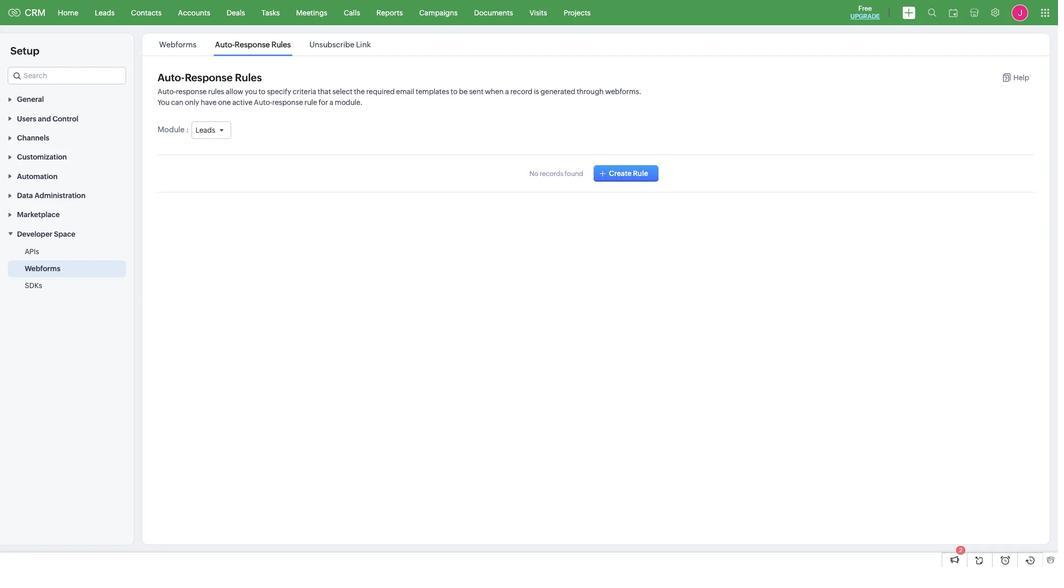 Task type: describe. For each thing, give the bounding box(es) containing it.
calendar image
[[949, 8, 958, 17]]

0 horizontal spatial a
[[330, 98, 333, 107]]

tasks
[[262, 8, 280, 17]]

specify
[[267, 88, 291, 96]]

automation button
[[0, 167, 134, 186]]

module :
[[158, 125, 189, 134]]

0 vertical spatial a
[[505, 88, 509, 96]]

sdks
[[25, 282, 42, 290]]

data administration
[[17, 192, 86, 200]]

unsubscribe link link
[[308, 40, 373, 49]]

webforms inside developer space region
[[25, 265, 60, 273]]

deals link
[[219, 0, 253, 25]]

create menu element
[[897, 0, 922, 25]]

create rule
[[609, 170, 648, 178]]

sent
[[469, 88, 484, 96]]

calls link
[[336, 0, 368, 25]]

visits link
[[521, 0, 555, 25]]

users and control button
[[0, 109, 134, 128]]

0 horizontal spatial response
[[176, 88, 207, 96]]

rule
[[633, 170, 648, 178]]

customization
[[17, 153, 67, 161]]

marketplace button
[[0, 205, 134, 224]]

unsubscribe link
[[309, 40, 371, 49]]

1 vertical spatial webforms link
[[25, 264, 60, 274]]

be
[[459, 88, 468, 96]]

tasks link
[[253, 0, 288, 25]]

through
[[577, 88, 604, 96]]

1 vertical spatial response
[[272, 98, 303, 107]]

space
[[54, 230, 75, 238]]

meetings
[[296, 8, 327, 17]]

0 vertical spatial response
[[235, 40, 270, 49]]

campaigns link
[[411, 0, 466, 25]]

accounts link
[[170, 0, 219, 25]]

create rule button
[[594, 165, 659, 182]]

developer space region
[[0, 243, 134, 294]]

found
[[565, 170, 583, 178]]

control
[[53, 115, 78, 123]]

auto- up you
[[158, 88, 176, 96]]

developer space button
[[0, 224, 134, 243]]

contacts link
[[123, 0, 170, 25]]

developer space
[[17, 230, 75, 238]]

channels button
[[0, 128, 134, 147]]

record
[[510, 88, 533, 96]]

crm link
[[8, 7, 46, 18]]

administration
[[34, 192, 86, 200]]

module
[[158, 125, 185, 134]]

search image
[[928, 8, 937, 17]]

general button
[[0, 90, 134, 109]]

create menu image
[[903, 6, 916, 19]]

:
[[186, 125, 189, 134]]

projects
[[564, 8, 591, 17]]

setup
[[10, 45, 39, 57]]

one
[[218, 98, 231, 107]]

2
[[959, 547, 963, 554]]

select
[[333, 88, 353, 96]]

and
[[38, 115, 51, 123]]

module.
[[335, 98, 363, 107]]

customization button
[[0, 147, 134, 167]]

accounts
[[178, 8, 210, 17]]

auto- up can on the top
[[158, 72, 185, 83]]

users and control
[[17, 115, 78, 123]]

auto-response rules link
[[213, 40, 292, 49]]

general
[[17, 95, 44, 104]]

only
[[185, 98, 199, 107]]

generated
[[541, 88, 575, 96]]

projects link
[[555, 0, 599, 25]]

marketplace
[[17, 211, 60, 219]]

data
[[17, 192, 33, 200]]

Leads field
[[191, 122, 231, 139]]

when
[[485, 88, 504, 96]]

crm
[[25, 7, 46, 18]]

users
[[17, 115, 36, 123]]

can
[[171, 98, 183, 107]]



Task type: vqa. For each thing, say whether or not it's contained in the screenshot.
Home link
yes



Task type: locate. For each thing, give the bounding box(es) containing it.
automation
[[17, 172, 58, 181]]

you
[[158, 98, 170, 107]]

0 vertical spatial rules
[[272, 40, 291, 49]]

1 horizontal spatial leads
[[195, 126, 215, 134]]

visits
[[530, 8, 547, 17]]

contacts
[[131, 8, 162, 17]]

leads right 'home'
[[95, 8, 115, 17]]

free upgrade
[[851, 5, 880, 20]]

create
[[609, 170, 632, 178]]

rule
[[305, 98, 317, 107]]

to left be
[[451, 88, 458, 96]]

webforms link
[[158, 40, 198, 49], [25, 264, 60, 274]]

no
[[530, 170, 538, 178]]

profile image
[[1012, 4, 1028, 21]]

0 horizontal spatial leads
[[95, 8, 115, 17]]

1 horizontal spatial webforms
[[159, 40, 196, 49]]

data administration button
[[0, 186, 134, 205]]

0 vertical spatial webforms link
[[158, 40, 198, 49]]

leads for leads field
[[195, 126, 215, 134]]

1 horizontal spatial response
[[272, 98, 303, 107]]

home link
[[50, 0, 87, 25]]

1 horizontal spatial response
[[235, 40, 270, 49]]

0 vertical spatial webforms
[[159, 40, 196, 49]]

auto- down you
[[254, 98, 272, 107]]

Search text field
[[8, 67, 126, 84]]

a right when
[[505, 88, 509, 96]]

rules up you
[[235, 72, 262, 83]]

profile element
[[1006, 0, 1035, 25]]

campaigns
[[419, 8, 458, 17]]

0 horizontal spatial webforms link
[[25, 264, 60, 274]]

search element
[[922, 0, 943, 25]]

calls
[[344, 8, 360, 17]]

criteria
[[293, 88, 316, 96]]

1 horizontal spatial a
[[505, 88, 509, 96]]

webforms link down accounts link
[[158, 40, 198, 49]]

documents link
[[466, 0, 521, 25]]

to right you
[[259, 88, 266, 96]]

rules down tasks link
[[272, 40, 291, 49]]

response down specify
[[272, 98, 303, 107]]

1 vertical spatial response
[[185, 72, 233, 83]]

0 horizontal spatial webforms
[[25, 265, 60, 273]]

reports link
[[368, 0, 411, 25]]

webforms up sdks link
[[25, 265, 60, 273]]

1 vertical spatial a
[[330, 98, 333, 107]]

auto-response rules inside list
[[215, 40, 291, 49]]

home
[[58, 8, 78, 17]]

the
[[354, 88, 365, 96]]

webforms down accounts link
[[159, 40, 196, 49]]

1 horizontal spatial rules
[[272, 40, 291, 49]]

to
[[259, 88, 266, 96], [451, 88, 458, 96]]

1 vertical spatial auto-response rules
[[158, 72, 262, 83]]

email
[[396, 88, 414, 96]]

free
[[859, 5, 872, 12]]

rules
[[208, 88, 224, 96]]

response down deals link
[[235, 40, 270, 49]]

upgrade
[[851, 13, 880, 20]]

you
[[245, 88, 257, 96]]

is
[[534, 88, 539, 96]]

response up rules
[[185, 72, 233, 83]]

0 vertical spatial leads
[[95, 8, 115, 17]]

0 vertical spatial auto-response rules
[[215, 40, 291, 49]]

channels
[[17, 134, 49, 142]]

list
[[150, 33, 380, 56]]

for
[[319, 98, 328, 107]]

auto-response rules allow you to specify criteria that select the required email templates to be sent when a record is generated through webforms. you can only have one active auto-response rule for a module.
[[158, 88, 642, 107]]

1 horizontal spatial to
[[451, 88, 458, 96]]

allow
[[226, 88, 243, 96]]

apis
[[25, 248, 39, 256]]

leads link
[[87, 0, 123, 25]]

webforms
[[159, 40, 196, 49], [25, 265, 60, 273]]

help
[[1014, 74, 1029, 82]]

1 horizontal spatial webforms link
[[158, 40, 198, 49]]

leads right :
[[195, 126, 215, 134]]

auto-response rules
[[215, 40, 291, 49], [158, 72, 262, 83]]

response up only
[[176, 88, 207, 96]]

list containing webforms
[[150, 33, 380, 56]]

meetings link
[[288, 0, 336, 25]]

leads
[[95, 8, 115, 17], [195, 126, 215, 134]]

0 horizontal spatial to
[[259, 88, 266, 96]]

developer
[[17, 230, 52, 238]]

templates
[[416, 88, 449, 96]]

apis link
[[25, 247, 39, 257]]

0 horizontal spatial rules
[[235, 72, 262, 83]]

no records found
[[530, 170, 583, 178]]

2 to from the left
[[451, 88, 458, 96]]

None field
[[8, 67, 126, 84]]

1 vertical spatial rules
[[235, 72, 262, 83]]

have
[[201, 98, 217, 107]]

leads for leads link
[[95, 8, 115, 17]]

required
[[366, 88, 395, 96]]

1 vertical spatial leads
[[195, 126, 215, 134]]

auto-response rules down deals link
[[215, 40, 291, 49]]

0 vertical spatial response
[[176, 88, 207, 96]]

response
[[176, 88, 207, 96], [272, 98, 303, 107]]

1 vertical spatial webforms
[[25, 265, 60, 273]]

deals
[[227, 8, 245, 17]]

auto-response rules up rules
[[158, 72, 262, 83]]

unsubscribe
[[309, 40, 355, 49]]

that
[[318, 88, 331, 96]]

1 to from the left
[[259, 88, 266, 96]]

webforms link up sdks link
[[25, 264, 60, 274]]

webforms.
[[605, 88, 642, 96]]

leads inside field
[[195, 126, 215, 134]]

reports
[[377, 8, 403, 17]]

link
[[356, 40, 371, 49]]

sdks link
[[25, 281, 42, 291]]

a right for
[[330, 98, 333, 107]]

records
[[540, 170, 563, 178]]

documents
[[474, 8, 513, 17]]

rules
[[272, 40, 291, 49], [235, 72, 262, 83]]

a
[[505, 88, 509, 96], [330, 98, 333, 107]]

auto- down deals link
[[215, 40, 235, 49]]

active
[[232, 98, 252, 107]]

0 horizontal spatial response
[[185, 72, 233, 83]]



